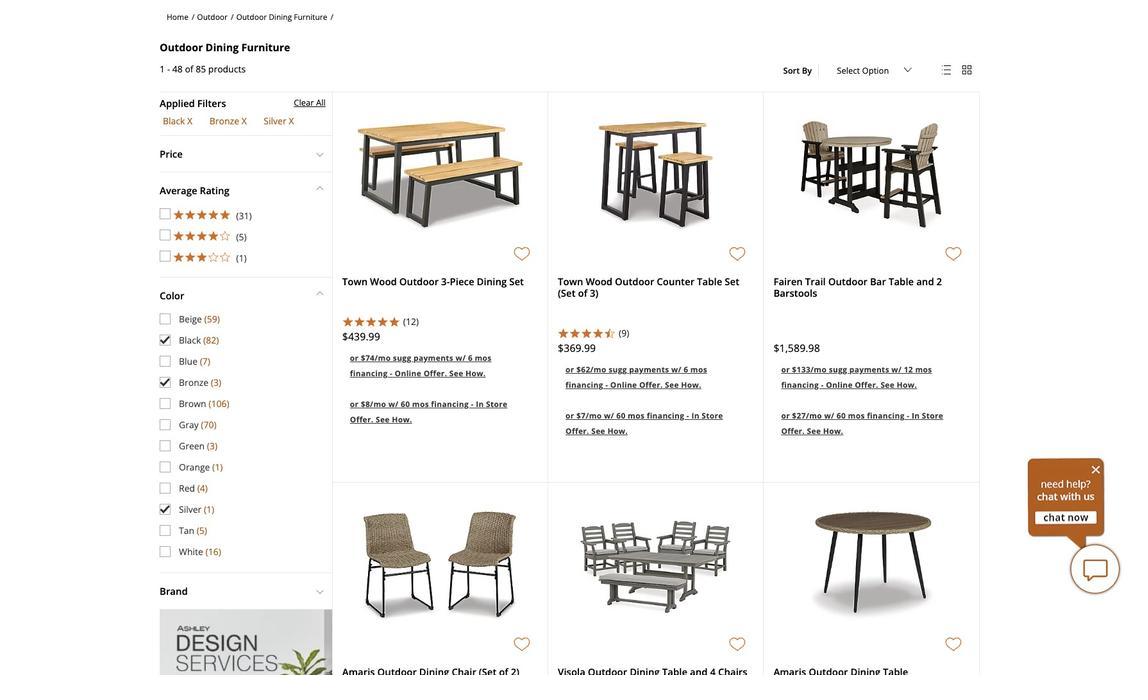Task type: describe. For each thing, give the bounding box(es) containing it.
store for $439.99
[[486, 399, 508, 410]]

(106)
[[209, 398, 229, 410]]

payments for $439.99
[[414, 353, 454, 364]]

$133/mo
[[793, 364, 827, 375]]

or $27/mo w/ 60 mos financing - in store offer. see how. button
[[774, 400, 970, 446]]

1 horizontal spatial dining
[[269, 12, 292, 22]]

(4)
[[197, 483, 208, 495]]

or for or $74/mo sugg payments w/ 6 mos financing - online offer. see how.
[[350, 353, 359, 364]]

financing inside or $133/mo sugg payments w/ 12 mos financing - online offer. see how.
[[782, 380, 819, 391]]

beige (59)
[[179, 313, 220, 325]]

see inside or $62/mo sugg payments w/ 6 mos financing - online offer. see how.
[[665, 380, 679, 391]]

see inside or $133/mo sugg payments w/ 12 mos financing - online offer. see how.
[[881, 380, 895, 391]]

or for or $62/mo sugg payments w/ 6 mos financing - online offer. see how.
[[566, 364, 575, 375]]

0 vertical spatial (5)
[[236, 231, 247, 243]]

table for set
[[697, 275, 723, 288]]

silver x link
[[264, 115, 294, 127]]

amaris outdoor dining table, , large image
[[805, 509, 939, 625]]

mos inside or $62/mo sugg payments w/ 6 mos financing - online offer. see how.
[[691, 364, 708, 375]]

town for $439.99
[[342, 275, 368, 288]]

$27/mo
[[793, 410, 823, 421]]

counter
[[657, 275, 695, 288]]

store for $369.99
[[702, 410, 724, 421]]

(31) link
[[160, 209, 252, 222]]

sugg for $1,589.98
[[829, 364, 848, 375]]

(5) link
[[160, 230, 247, 243]]

home link
[[167, 12, 189, 22]]

outdoor link
[[197, 12, 228, 22]]

outdoor right outdoor "link"
[[236, 12, 267, 22]]

amaris outdoor dining chair (set of 2), , large image
[[360, 509, 521, 625]]

online for $439.99
[[395, 368, 422, 379]]

green (3)
[[179, 440, 218, 452]]

2 vertical spatial dining
[[477, 275, 507, 288]]

(12) link
[[403, 316, 538, 329]]

online for $1,589.98
[[826, 380, 853, 391]]

(12)
[[403, 316, 419, 328]]

bronze for bronze (3)
[[179, 377, 209, 389]]

beige
[[179, 313, 202, 325]]

town wood outdoor dining table set (set of 3), , large image
[[356, 119, 525, 234]]

or for or $27/mo w/ 60 mos financing - in store offer. see how.
[[782, 410, 790, 421]]

silver x
[[264, 115, 294, 127]]

tan
[[179, 525, 194, 537]]

bronze (3)
[[179, 377, 221, 389]]

0 horizontal spatial furniture
[[241, 41, 290, 55]]

sort by
[[784, 65, 812, 77]]

fairen
[[774, 275, 803, 288]]

offer. inside or $62/mo sugg payments w/ 6 mos financing - online offer. see how.
[[640, 380, 663, 391]]

offer. inside or $74/mo sugg payments w/ 6 mos financing - online offer. see how.
[[424, 368, 447, 379]]

town wood outdoor counter table set (set of 3)
[[558, 275, 740, 299]]

- inside or $62/mo sugg payments w/ 6 mos financing - online offer. see how.
[[606, 380, 609, 391]]

town wood outdoor 3-piece dining set
[[342, 275, 524, 288]]

w/ inside "or $7/mo w/ 60 mos financing - in store offer. see how."
[[604, 410, 615, 421]]

see inside the or $8/mo w/ 60 mos financing - in store offer. see how.
[[376, 414, 390, 425]]

black x link
[[163, 115, 193, 127]]

bronze x
[[210, 115, 247, 127]]

(1) for silver (1)
[[204, 504, 214, 516]]

outdoor left 3-
[[400, 275, 439, 288]]

fairen trail outdoor bar table and 2 barstools
[[774, 275, 943, 299]]

how. inside or $133/mo sugg payments w/ 12 mos financing - online offer. see how.
[[897, 380, 918, 391]]

- inside "1 - 48                                                        of                     85                     products" region
[[167, 63, 170, 75]]

gray (70)
[[179, 419, 217, 431]]

products
[[208, 63, 246, 75]]

or $7/mo w/ 60 mos financing - in store offer. see how.
[[566, 410, 724, 437]]

fairen trail outdoor bar table and 2 barstools, , large image
[[797, 119, 947, 234]]

select option
[[838, 65, 889, 77]]

3)
[[590, 287, 599, 299]]

orange
[[179, 461, 210, 474]]

- inside "or $7/mo w/ 60 mos financing - in store offer. see how."
[[687, 410, 690, 421]]

mos inside the or $8/mo w/ 60 mos financing - in store offer. see how.
[[412, 399, 429, 410]]

green
[[179, 440, 205, 452]]

$8/mo
[[361, 399, 386, 410]]

in for $1,589.98
[[912, 410, 920, 421]]

how. inside or $74/mo sugg payments w/ 6 mos financing - online offer. see how.
[[466, 368, 486, 379]]

tan (5)
[[179, 525, 207, 537]]

black (82)
[[179, 334, 219, 347]]

$74/mo
[[361, 353, 391, 364]]

$369.99
[[558, 341, 596, 355]]

average
[[160, 184, 197, 197]]

(3) for bronze (3)
[[211, 377, 221, 389]]

silver for silver (1)
[[179, 504, 202, 516]]

rating
[[200, 184, 230, 197]]

financing inside or $74/mo sugg payments w/ 6 mos financing - online offer. see how.
[[350, 368, 388, 379]]

sugg for $369.99
[[609, 364, 627, 375]]

white (16)
[[179, 546, 221, 558]]

bar
[[871, 275, 887, 288]]

of inside town wood outdoor counter table set (set of 3)
[[578, 287, 588, 299]]

financing inside "or $7/mo w/ 60 mos financing - in store offer. see how."
[[647, 410, 685, 421]]

select
[[838, 65, 861, 77]]

in for $369.99
[[692, 410, 700, 421]]

outdoor inside fairen trail outdoor bar table and 2 barstools
[[829, 275, 868, 288]]

- inside or $74/mo sugg payments w/ 6 mos financing - online offer. see how.
[[390, 368, 393, 379]]

x for silver x
[[289, 115, 294, 127]]

by
[[802, 65, 812, 77]]

or $62/mo sugg payments w/ 6 mos financing - online offer. see how. button
[[558, 353, 754, 400]]

filters
[[197, 97, 226, 110]]

4.6 image
[[558, 328, 616, 338]]

town wood outdoor 3-piece dining set link
[[342, 275, 524, 288]]

12
[[904, 364, 914, 375]]

fairen trail outdoor bar table and 2 barstools link
[[774, 275, 943, 299]]

or for or $8/mo w/ 60 mos financing - in store offer. see how.
[[350, 399, 359, 410]]

offer. inside or $133/mo sugg payments w/ 12 mos financing - online offer. see how.
[[855, 380, 879, 391]]

or $133/mo sugg payments w/ 12 mos financing - online offer. see how. button
[[774, 353, 970, 400]]

(59)
[[204, 313, 220, 325]]

(1) link
[[160, 251, 247, 265]]

home
[[167, 12, 189, 22]]

see inside or $27/mo w/ 60 mos financing - in store offer. see how.
[[807, 426, 821, 437]]

- inside or $27/mo w/ 60 mos financing - in store offer. see how.
[[907, 410, 910, 421]]

(9) link
[[619, 327, 754, 341]]

financing inside or $27/mo w/ 60 mos financing - in store offer. see how.
[[868, 410, 905, 421]]

4.8 image
[[342, 316, 400, 326]]

red (4)
[[179, 483, 208, 495]]

visola outdoor dining table and 4 chairs and bench, , large image
[[579, 509, 733, 625]]

town for $369.99
[[558, 275, 584, 288]]

dialogue message for liveperson image
[[1028, 458, 1105, 550]]

piece
[[450, 275, 475, 288]]

blue (7)
[[179, 356, 210, 368]]

offer. inside "or $7/mo w/ 60 mos financing - in store offer. see how."
[[566, 426, 590, 437]]

or $74/mo sugg payments w/ 6 mos financing - online offer. see how. button
[[342, 342, 538, 388]]

applied filters
[[160, 97, 226, 110]]

clear all
[[294, 97, 326, 108]]

barstools
[[774, 287, 818, 299]]

2
[[937, 275, 943, 288]]

chat bubble mobile view image
[[1070, 544, 1122, 595]]

how. inside the or $8/mo w/ 60 mos financing - in store offer. see how.
[[392, 414, 412, 425]]

85
[[196, 63, 206, 75]]

silver (1)
[[179, 504, 214, 516]]

gray
[[179, 419, 199, 431]]

- inside the or $8/mo w/ 60 mos financing - in store offer. see how.
[[471, 399, 474, 410]]

$1,589.98
[[774, 341, 820, 355]]

1
[[160, 63, 165, 75]]

48
[[172, 63, 183, 75]]

or $133/mo sugg payments w/ 12 mos financing - online offer. see how.
[[782, 364, 933, 391]]

wood for $439.99
[[370, 275, 397, 288]]

white
[[179, 546, 203, 558]]

$7/mo
[[577, 410, 602, 421]]

6 for $369.99
[[684, 364, 689, 375]]



Task type: locate. For each thing, give the bounding box(es) containing it.
store
[[486, 399, 508, 410], [702, 410, 724, 421], [923, 410, 944, 421]]

town up 4.8 image
[[342, 275, 368, 288]]

orange (1)
[[179, 461, 223, 474]]

2 vertical spatial (1)
[[204, 504, 214, 516]]

- right 1
[[167, 63, 170, 75]]

1 horizontal spatial online
[[611, 380, 637, 391]]

1 vertical spatial (1)
[[212, 461, 223, 474]]

0 horizontal spatial silver
[[179, 504, 202, 516]]

of left 3)
[[578, 287, 588, 299]]

black left (82)
[[179, 334, 201, 347]]

financing down $133/mo
[[782, 380, 819, 391]]

mos inside or $74/mo sugg payments w/ 6 mos financing - online offer. see how.
[[475, 353, 492, 364]]

or left $8/mo
[[350, 399, 359, 410]]

brand
[[160, 585, 188, 598]]

2 set from the left
[[725, 275, 740, 288]]

or $8/mo w/ 60 mos financing - in store offer. see how. button
[[342, 388, 538, 434]]

sugg inside or $62/mo sugg payments w/ 6 mos financing - online offer. see how.
[[609, 364, 627, 375]]

blue
[[179, 356, 198, 368]]

- inside or $133/mo sugg payments w/ 12 mos financing - online offer. see how.
[[822, 380, 824, 391]]

x for black x
[[187, 115, 193, 127]]

online up the or $8/mo w/ 60 mos financing - in store offer. see how.
[[395, 368, 422, 379]]

3-
[[441, 275, 450, 288]]

offer.
[[424, 368, 447, 379], [640, 380, 663, 391], [855, 380, 879, 391], [350, 414, 374, 425], [566, 426, 590, 437], [782, 426, 805, 437]]

1 wood from the left
[[370, 275, 397, 288]]

2 horizontal spatial in
[[912, 410, 920, 421]]

financing inside the or $8/mo w/ 60 mos financing - in store offer. see how.
[[431, 399, 469, 410]]

(3) right "green"
[[207, 440, 218, 452]]

x down applied filters
[[187, 115, 193, 127]]

- down the 12
[[907, 410, 910, 421]]

in
[[476, 399, 484, 410], [692, 410, 700, 421], [912, 410, 920, 421]]

of
[[185, 63, 193, 75], [578, 287, 588, 299]]

how. inside or $27/mo w/ 60 mos financing - in store offer. see how.
[[824, 426, 844, 437]]

clear
[[294, 97, 314, 108]]

online inside or $62/mo sugg payments w/ 6 mos financing - online offer. see how.
[[611, 380, 637, 391]]

mos inside or $27/mo w/ 60 mos financing - in store offer. see how.
[[849, 410, 865, 421]]

black x
[[163, 115, 193, 127]]

payments down "(9)"
[[630, 364, 669, 375]]

offer. inside or $27/mo w/ 60 mos financing - in store offer. see how.
[[782, 426, 805, 437]]

or left $27/mo
[[782, 410, 790, 421]]

financing
[[350, 368, 388, 379], [566, 380, 604, 391], [782, 380, 819, 391], [431, 399, 469, 410], [647, 410, 685, 421], [868, 410, 905, 421]]

- down $62/mo
[[606, 380, 609, 391]]

1 vertical spatial (3)
[[207, 440, 218, 452]]

or left $74/mo
[[350, 353, 359, 364]]

average rating
[[160, 184, 230, 197]]

black for black (82)
[[179, 334, 201, 347]]

list view icon image
[[943, 66, 952, 74]]

see inside "or $7/mo w/ 60 mos financing - in store offer. see how."
[[592, 426, 606, 437]]

online inside or $74/mo sugg payments w/ 6 mos financing - online offer. see how.
[[395, 368, 422, 379]]

or for or $133/mo sugg payments w/ 12 mos financing - online offer. see how.
[[782, 364, 790, 375]]

w/ down (9) link
[[672, 364, 682, 375]]

2 horizontal spatial online
[[826, 380, 853, 391]]

$439.99
[[342, 330, 380, 344]]

0 vertical spatial 6
[[468, 353, 473, 364]]

1 vertical spatial dining
[[206, 41, 239, 55]]

online up "or $7/mo w/ 60 mos financing - in store offer. see how."
[[611, 380, 637, 391]]

town wood outdoor counter table set (set of 3), , large image
[[596, 119, 716, 234]]

0 vertical spatial (1)
[[236, 252, 247, 265]]

1 horizontal spatial silver
[[264, 115, 287, 127]]

of right the 48
[[185, 63, 193, 75]]

1 horizontal spatial 60
[[617, 410, 626, 421]]

- down or $74/mo sugg payments w/ 6 mos financing - online offer. see how. button
[[471, 399, 474, 410]]

(9)
[[619, 327, 630, 339]]

town wood outdoor counter table set (set of 3) link
[[558, 275, 740, 299]]

2 horizontal spatial store
[[923, 410, 944, 421]]

1 horizontal spatial (5)
[[236, 231, 247, 243]]

w/ inside or $62/mo sugg payments w/ 6 mos financing - online offer. see how.
[[672, 364, 682, 375]]

online down $133/mo
[[826, 380, 853, 391]]

0 horizontal spatial payments
[[414, 353, 454, 364]]

x left silver x link
[[242, 115, 247, 127]]

bronze
[[210, 115, 239, 127], [179, 377, 209, 389]]

or $8/mo w/ 60 mos financing - in store offer. see how.
[[350, 399, 508, 425]]

1 horizontal spatial 6
[[684, 364, 689, 375]]

table for and
[[889, 275, 914, 288]]

sugg inside or $74/mo sugg payments w/ 6 mos financing - online offer. see how.
[[393, 353, 412, 364]]

town left 3)
[[558, 275, 584, 288]]

table inside town wood outdoor counter table set (set of 3)
[[697, 275, 723, 288]]

financing inside or $62/mo sugg payments w/ 6 mos financing - online offer. see how.
[[566, 380, 604, 391]]

2 x from the left
[[242, 115, 247, 127]]

0 vertical spatial (3)
[[211, 377, 221, 389]]

in inside or $27/mo w/ 60 mos financing - in store offer. see how.
[[912, 410, 920, 421]]

w/ left the 12
[[892, 364, 902, 375]]

3 x from the left
[[289, 115, 294, 127]]

silver
[[264, 115, 287, 127], [179, 504, 202, 516]]

0 horizontal spatial store
[[486, 399, 508, 410]]

(1) down (4) at the left
[[204, 504, 214, 516]]

or inside or $62/mo sugg payments w/ 6 mos financing - online offer. see how.
[[566, 364, 575, 375]]

financing down or $62/mo sugg payments w/ 6 mos financing - online offer. see how. 'button'
[[647, 410, 685, 421]]

1 town from the left
[[342, 275, 368, 288]]

main content
[[160, 4, 981, 676]]

table
[[697, 275, 723, 288], [889, 275, 914, 288]]

2 horizontal spatial x
[[289, 115, 294, 127]]

payments inside or $133/mo sugg payments w/ 12 mos financing - online offer. see how.
[[850, 364, 890, 375]]

payments left the 12
[[850, 364, 890, 375]]

in inside "or $7/mo w/ 60 mos financing - in store offer. see how."
[[692, 410, 700, 421]]

0 horizontal spatial set
[[510, 275, 524, 288]]

how. down (9) link
[[682, 380, 702, 391]]

0 horizontal spatial x
[[187, 115, 193, 127]]

w/ right $7/mo
[[604, 410, 615, 421]]

0 horizontal spatial town
[[342, 275, 368, 288]]

0 horizontal spatial of
[[185, 63, 193, 75]]

how. down or $133/mo sugg payments w/ 12 mos financing - online offer. see how.
[[824, 426, 844, 437]]

how. down or $62/mo sugg payments w/ 6 mos financing - online offer. see how.
[[608, 426, 628, 437]]

6 inside or $74/mo sugg payments w/ 6 mos financing - online offer. see how.
[[468, 353, 473, 364]]

see up or $7/mo w/ 60 mos financing - in store offer. see how. "button"
[[665, 380, 679, 391]]

table inside fairen trail outdoor bar table and 2 barstools
[[889, 275, 914, 288]]

payments inside or $74/mo sugg payments w/ 6 mos financing - online offer. see how.
[[414, 353, 454, 364]]

black for black x
[[163, 115, 185, 127]]

0 horizontal spatial online
[[395, 368, 422, 379]]

(set
[[558, 287, 576, 299]]

outdoor left bar
[[829, 275, 868, 288]]

(5) right tan
[[197, 525, 207, 537]]

set
[[510, 275, 524, 288], [725, 275, 740, 288]]

option
[[863, 65, 889, 77]]

store for $1,589.98
[[923, 410, 944, 421]]

financing down $62/mo
[[566, 380, 604, 391]]

how. inside "or $7/mo w/ 60 mos financing - in store offer. see how."
[[608, 426, 628, 437]]

town
[[342, 275, 368, 288], [558, 275, 584, 288]]

0 horizontal spatial sugg
[[393, 353, 412, 364]]

1 horizontal spatial in
[[692, 410, 700, 421]]

or inside the or $8/mo w/ 60 mos financing - in store offer. see how.
[[350, 399, 359, 410]]

60 for $1,589.98
[[837, 410, 846, 421]]

silver for silver x
[[264, 115, 287, 127]]

bronze x link
[[210, 115, 247, 127]]

(3)
[[211, 377, 221, 389], [207, 440, 218, 452]]

mos down or $133/mo sugg payments w/ 12 mos financing - online offer. see how.
[[849, 410, 865, 421]]

or $62/mo sugg payments w/ 6 mos financing - online offer. see how.
[[566, 364, 708, 391]]

2 horizontal spatial dining
[[477, 275, 507, 288]]

price
[[160, 148, 183, 161]]

(16)
[[206, 546, 221, 558]]

1 horizontal spatial table
[[889, 275, 914, 288]]

wood for $369.99
[[586, 275, 613, 288]]

black
[[163, 115, 185, 127], [179, 334, 201, 347]]

see down $27/mo
[[807, 426, 821, 437]]

or inside or $74/mo sugg payments w/ 6 mos financing - online offer. see how.
[[350, 353, 359, 364]]

bronze for bronze x
[[210, 115, 239, 127]]

town inside town wood outdoor counter table set (set of 3)
[[558, 275, 584, 288]]

x down clear at top left
[[289, 115, 294, 127]]

1 vertical spatial 6
[[684, 364, 689, 375]]

how. down or $74/mo sugg payments w/ 6 mos financing - online offer. see how.
[[392, 414, 412, 425]]

1 horizontal spatial sugg
[[609, 364, 627, 375]]

financing down or $133/mo sugg payments w/ 12 mos financing - online offer. see how. button
[[868, 410, 905, 421]]

1 horizontal spatial town
[[558, 275, 584, 288]]

or inside or $27/mo w/ 60 mos financing - in store offer. see how.
[[782, 410, 790, 421]]

or left $133/mo
[[782, 364, 790, 375]]

how. inside or $62/mo sugg payments w/ 6 mos financing - online offer. see how.
[[682, 380, 702, 391]]

offer. up or $7/mo w/ 60 mos financing - in store offer. see how. "button"
[[640, 380, 663, 391]]

mos down the (12) link
[[475, 353, 492, 364]]

1 vertical spatial bronze
[[179, 377, 209, 389]]

6 down the (12) link
[[468, 353, 473, 364]]

1 horizontal spatial bronze
[[210, 115, 239, 127]]

(1) down (31)
[[236, 252, 247, 265]]

1 set from the left
[[510, 275, 524, 288]]

6 down (9) link
[[684, 364, 689, 375]]

or $74/mo sugg payments w/ 6 mos financing - online offer. see how.
[[350, 353, 492, 379]]

60 inside or $27/mo w/ 60 mos financing - in store offer. see how.
[[837, 410, 846, 421]]

w/ inside the or $8/mo w/ 60 mos financing - in store offer. see how.
[[389, 399, 399, 410]]

1 vertical spatial black
[[179, 334, 201, 347]]

payments down (12)
[[414, 353, 454, 364]]

w/ right $27/mo
[[825, 410, 835, 421]]

1 - 48                                                        of                     85                     products
[[160, 63, 246, 75]]

(82)
[[203, 334, 219, 347]]

60 for $439.99
[[401, 399, 410, 410]]

2 town from the left
[[558, 275, 584, 288]]

bronze down the filters
[[210, 115, 239, 127]]

- down $133/mo
[[822, 380, 824, 391]]

wood inside town wood outdoor counter table set (set of 3)
[[586, 275, 613, 288]]

6 for $439.99
[[468, 353, 473, 364]]

0 vertical spatial of
[[185, 63, 193, 75]]

sugg
[[393, 353, 412, 364], [609, 364, 627, 375], [829, 364, 848, 375]]

(1) for orange (1)
[[212, 461, 223, 474]]

0 vertical spatial outdoor dining furniture
[[236, 12, 327, 22]]

1 vertical spatial silver
[[179, 504, 202, 516]]

0 vertical spatial dining
[[269, 12, 292, 22]]

or $7/mo w/ 60 mos financing - in store offer. see how. button
[[558, 400, 754, 446]]

60 inside "or $7/mo w/ 60 mos financing - in store offer. see how."
[[617, 410, 626, 421]]

- down $74/mo
[[390, 368, 393, 379]]

financing down or $74/mo sugg payments w/ 6 mos financing - online offer. see how. button
[[431, 399, 469, 410]]

wood up 4.8 image
[[370, 275, 397, 288]]

1 horizontal spatial store
[[702, 410, 724, 421]]

1 x from the left
[[187, 115, 193, 127]]

outdoor
[[197, 12, 228, 22], [236, 12, 267, 22], [160, 41, 203, 55], [400, 275, 439, 288], [615, 275, 655, 288], [829, 275, 868, 288]]

0 horizontal spatial table
[[697, 275, 723, 288]]

bronze down blue (7)
[[179, 377, 209, 389]]

or inside "or $7/mo w/ 60 mos financing - in store offer. see how."
[[566, 410, 575, 421]]

sugg right $133/mo
[[829, 364, 848, 375]]

how.
[[466, 368, 486, 379], [682, 380, 702, 391], [897, 380, 918, 391], [392, 414, 412, 425], [608, 426, 628, 437], [824, 426, 844, 437]]

6 inside or $62/mo sugg payments w/ 6 mos financing - online offer. see how.
[[684, 364, 689, 375]]

0 horizontal spatial in
[[476, 399, 484, 410]]

in down or $62/mo sugg payments w/ 6 mos financing - online offer. see how. 'button'
[[692, 410, 700, 421]]

(31)
[[236, 210, 252, 222]]

online for $369.99
[[611, 380, 637, 391]]

outdoor right home
[[197, 12, 228, 22]]

w/ right $8/mo
[[389, 399, 399, 410]]

set left (set
[[510, 275, 524, 288]]

in down the 12
[[912, 410, 920, 421]]

applied
[[160, 97, 195, 110]]

60
[[401, 399, 410, 410], [617, 410, 626, 421], [837, 410, 846, 421]]

or inside or $133/mo sugg payments w/ 12 mos financing - online offer. see how.
[[782, 364, 790, 375]]

1 horizontal spatial of
[[578, 287, 588, 299]]

2 horizontal spatial payments
[[850, 364, 890, 375]]

outdoor up the 48
[[160, 41, 203, 55]]

0 horizontal spatial dining
[[206, 41, 239, 55]]

brown
[[179, 398, 206, 410]]

outdoor inside town wood outdoor counter table set (set of 3)
[[615, 275, 655, 288]]

w/ down the (12) link
[[456, 353, 466, 364]]

sugg inside or $133/mo sugg payments w/ 12 mos financing - online offer. see how.
[[829, 364, 848, 375]]

0 horizontal spatial (5)
[[197, 525, 207, 537]]

1 - 48                                                        of                     85                     products region
[[160, 59, 246, 79]]

0 vertical spatial silver
[[264, 115, 287, 127]]

1 table from the left
[[697, 275, 723, 288]]

sugg right $62/mo
[[609, 364, 627, 375]]

1 horizontal spatial payments
[[630, 364, 669, 375]]

1 horizontal spatial furniture
[[294, 12, 327, 22]]

0 vertical spatial furniture
[[294, 12, 327, 22]]

(3) for green (3)
[[207, 440, 218, 452]]

dining
[[269, 12, 292, 22], [206, 41, 239, 55], [477, 275, 507, 288]]

main content containing outdoor dining furniture
[[160, 4, 981, 676]]

1 vertical spatial outdoor dining furniture
[[160, 41, 290, 55]]

or left $62/mo
[[566, 364, 575, 375]]

payments for $369.99
[[630, 364, 669, 375]]

1 vertical spatial (5)
[[197, 525, 207, 537]]

sugg right $74/mo
[[393, 353, 412, 364]]

online inside or $133/mo sugg payments w/ 12 mos financing - online offer. see how.
[[826, 380, 853, 391]]

0 horizontal spatial bronze
[[179, 377, 209, 389]]

wood
[[370, 275, 397, 288], [586, 275, 613, 288]]

how. down the (12) link
[[466, 368, 486, 379]]

(1) right orange
[[212, 461, 223, 474]]

of inside region
[[185, 63, 193, 75]]

x for bronze x
[[242, 115, 247, 127]]

$62/mo
[[577, 364, 607, 375]]

w/ inside or $27/mo w/ 60 mos financing - in store offer. see how.
[[825, 410, 835, 421]]

1 horizontal spatial wood
[[586, 275, 613, 288]]

or for or $7/mo w/ 60 mos financing - in store offer. see how.
[[566, 410, 575, 421]]

1 horizontal spatial set
[[725, 275, 740, 288]]

in for $439.99
[[476, 399, 484, 410]]

offer. down $7/mo
[[566, 426, 590, 437]]

outdoor dining furniture link
[[236, 12, 327, 22]]

set inside town wood outdoor counter table set (set of 3)
[[725, 275, 740, 288]]

see up or $8/mo w/ 60 mos financing - in store offer. see how. button
[[450, 368, 464, 379]]

(7)
[[200, 356, 210, 368]]

0 vertical spatial black
[[163, 115, 185, 127]]

see down $7/mo
[[592, 426, 606, 437]]

financing down $74/mo
[[350, 368, 388, 379]]

offer. up or $8/mo w/ 60 mos financing - in store offer. see how. button
[[424, 368, 447, 379]]

or $27/mo w/ 60 mos financing - in store offer. see how.
[[782, 410, 944, 437]]

0 horizontal spatial wood
[[370, 275, 397, 288]]

(3) up (106)
[[211, 377, 221, 389]]

-
[[167, 63, 170, 75], [390, 368, 393, 379], [606, 380, 609, 391], [822, 380, 824, 391], [471, 399, 474, 410], [687, 410, 690, 421], [907, 410, 910, 421]]

w/ inside or $74/mo sugg payments w/ 6 mos financing - online offer. see how.
[[456, 353, 466, 364]]

table right bar
[[889, 275, 914, 288]]

see inside or $74/mo sugg payments w/ 6 mos financing - online offer. see how.
[[450, 368, 464, 379]]

1 vertical spatial of
[[578, 287, 588, 299]]

offer. down $27/mo
[[782, 426, 805, 437]]

0 horizontal spatial 6
[[468, 353, 473, 364]]

payments for $1,589.98
[[850, 364, 890, 375]]

store inside or $27/mo w/ 60 mos financing - in store offer. see how.
[[923, 410, 944, 421]]

see up or $27/mo w/ 60 mos financing - in store offer. see how. 'button'
[[881, 380, 895, 391]]

see
[[450, 368, 464, 379], [665, 380, 679, 391], [881, 380, 895, 391], [376, 414, 390, 425], [592, 426, 606, 437], [807, 426, 821, 437]]

2 horizontal spatial 60
[[837, 410, 846, 421]]

offer. inside the or $8/mo w/ 60 mos financing - in store offer. see how.
[[350, 414, 374, 425]]

set left fairen
[[725, 275, 740, 288]]

2 table from the left
[[889, 275, 914, 288]]

60 right $27/mo
[[837, 410, 846, 421]]

red
[[179, 483, 195, 495]]

0 horizontal spatial 60
[[401, 399, 410, 410]]

or left $7/mo
[[566, 410, 575, 421]]

mos inside or $133/mo sugg payments w/ 12 mos financing - online offer. see how.
[[916, 364, 933, 375]]

60 right $7/mo
[[617, 410, 626, 421]]

w/ inside or $133/mo sugg payments w/ 12 mos financing - online offer. see how.
[[892, 364, 902, 375]]

sugg for $439.99
[[393, 353, 412, 364]]

table right the counter in the right of the page
[[697, 275, 723, 288]]

trail
[[806, 275, 826, 288]]

60 for $369.99
[[617, 410, 626, 421]]

2 horizontal spatial sugg
[[829, 364, 848, 375]]

mos down or $62/mo sugg payments w/ 6 mos financing - online offer. see how.
[[628, 410, 645, 421]]

1 horizontal spatial x
[[242, 115, 247, 127]]

offer. down $8/mo
[[350, 414, 374, 425]]

grid view icon image
[[963, 66, 972, 75]]

(5) down (31)
[[236, 231, 247, 243]]

mos down or $74/mo sugg payments w/ 6 mos financing - online offer. see how.
[[412, 399, 429, 410]]

2 wood from the left
[[586, 275, 613, 288]]

or
[[350, 353, 359, 364], [566, 364, 575, 375], [782, 364, 790, 375], [350, 399, 359, 410], [566, 410, 575, 421], [782, 410, 790, 421]]

60 right $8/mo
[[401, 399, 410, 410]]

payments inside or $62/mo sugg payments w/ 6 mos financing - online offer. see how.
[[630, 364, 669, 375]]

1 vertical spatial furniture
[[241, 41, 290, 55]]

see down $8/mo
[[376, 414, 390, 425]]

store inside "or $7/mo w/ 60 mos financing - in store offer. see how."
[[702, 410, 724, 421]]

60 inside the or $8/mo w/ 60 mos financing - in store offer. see how.
[[401, 399, 410, 410]]

mos
[[475, 353, 492, 364], [691, 364, 708, 375], [916, 364, 933, 375], [412, 399, 429, 410], [628, 410, 645, 421], [849, 410, 865, 421]]

mos right the 12
[[916, 364, 933, 375]]

store inside the or $8/mo w/ 60 mos financing - in store offer. see how.
[[486, 399, 508, 410]]

outdoor left the counter in the right of the page
[[615, 275, 655, 288]]

- down or $62/mo sugg payments w/ 6 mos financing - online offer. see how. 'button'
[[687, 410, 690, 421]]

(5)
[[236, 231, 247, 243], [197, 525, 207, 537]]

mos down (9) link
[[691, 364, 708, 375]]

how. down the 12
[[897, 380, 918, 391]]

furniture
[[294, 12, 327, 22], [241, 41, 290, 55]]

in inside the or $8/mo w/ 60 mos financing - in store offer. see how.
[[476, 399, 484, 410]]

clear all link
[[294, 96, 326, 109]]

payments
[[414, 353, 454, 364], [630, 364, 669, 375], [850, 364, 890, 375]]

black down applied at left top
[[163, 115, 185, 127]]

sort
[[784, 65, 800, 77]]

in down or $74/mo sugg payments w/ 6 mos financing - online offer. see how. button
[[476, 399, 484, 410]]

mos inside "or $7/mo w/ 60 mos financing - in store offer. see how."
[[628, 410, 645, 421]]

offer. up or $27/mo w/ 60 mos financing - in store offer. see how. 'button'
[[855, 380, 879, 391]]

0 vertical spatial bronze
[[210, 115, 239, 127]]

color
[[160, 290, 184, 302]]

wood right (set
[[586, 275, 613, 288]]



Task type: vqa. For each thing, say whether or not it's contained in the screenshot.
the for inside Spring Decorating Ideas & Inspiration for Your Home
no



